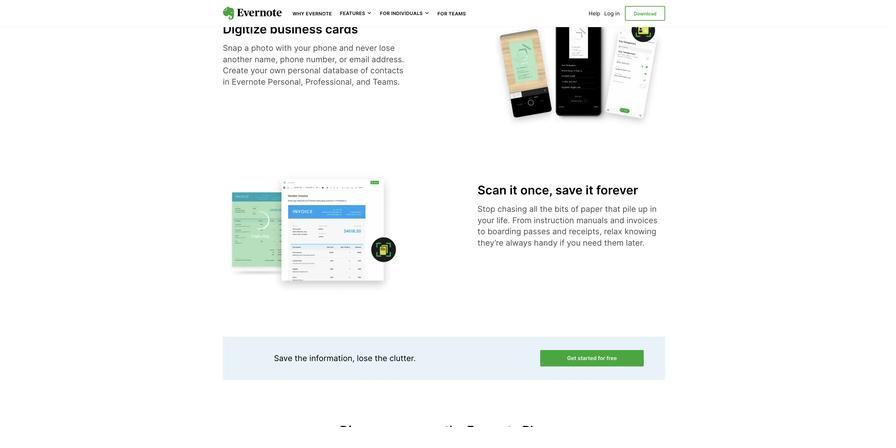 Task type: locate. For each thing, give the bounding box(es) containing it.
phone down with at the left
[[280, 55, 304, 64]]

it up chasing
[[510, 183, 518, 198]]

for for for individuals
[[380, 10, 390, 16]]

0 horizontal spatial your
[[251, 66, 268, 76]]

bits
[[555, 205, 569, 214]]

1 vertical spatial in
[[223, 77, 230, 87]]

evernote right why
[[306, 11, 332, 16]]

in right the up
[[651, 205, 657, 214]]

1 horizontal spatial for
[[438, 11, 448, 16]]

relax
[[604, 227, 623, 237]]

phone up number,
[[313, 43, 337, 53]]

your inside stop chasing all the bits of paper that pile up in your life. from instruction manuals and invoices to boarding passes and receipts, relax knowing they're always handy if you need them later.
[[478, 216, 495, 226]]

the
[[540, 205, 553, 214], [295, 354, 307, 364], [375, 354, 388, 364]]

0 horizontal spatial lose
[[357, 354, 373, 364]]

1 vertical spatial evernote
[[232, 77, 266, 87]]

get started for free
[[568, 355, 617, 362]]

for individuals
[[380, 10, 423, 16]]

name,
[[255, 55, 278, 64]]

passes
[[524, 227, 551, 237]]

2 horizontal spatial your
[[478, 216, 495, 226]]

log
[[605, 10, 614, 17]]

the right all
[[540, 205, 553, 214]]

manuals
[[577, 216, 608, 226]]

0 vertical spatial in
[[616, 10, 620, 17]]

evernote down create
[[232, 77, 266, 87]]

2 vertical spatial in
[[651, 205, 657, 214]]

snap
[[223, 43, 242, 53]]

for teams
[[438, 11, 466, 16]]

in right the log
[[616, 10, 620, 17]]

0 vertical spatial phone
[[313, 43, 337, 53]]

1 horizontal spatial the
[[375, 354, 388, 364]]

for inside button
[[380, 10, 390, 16]]

0 horizontal spatial phone
[[280, 55, 304, 64]]

download
[[634, 11, 657, 16]]

never
[[356, 43, 377, 53]]

and down email
[[356, 77, 371, 87]]

of down email
[[361, 66, 368, 76]]

knowing
[[625, 227, 657, 237]]

of inside snap a photo with your phone and never lose another name, phone number, or email address. create your own personal database of contacts in evernote personal, professional, and teams.
[[361, 66, 368, 76]]

with
[[276, 43, 292, 53]]

for
[[380, 10, 390, 16], [438, 11, 448, 16]]

log in
[[605, 10, 620, 17]]

your down name,
[[251, 66, 268, 76]]

it
[[510, 183, 518, 198], [586, 183, 594, 198]]

of
[[361, 66, 368, 76], [571, 205, 579, 214]]

contacts
[[371, 66, 404, 76]]

phone
[[313, 43, 337, 53], [280, 55, 304, 64]]

download link
[[626, 6, 666, 21]]

snap a photo with your phone and never lose another name, phone number, or email address. create your own personal database of contacts in evernote personal, professional, and teams.
[[223, 43, 405, 87]]

need
[[583, 238, 602, 248]]

for teams link
[[438, 10, 466, 17]]

0 horizontal spatial of
[[361, 66, 368, 76]]

2 vertical spatial your
[[478, 216, 495, 226]]

lose
[[379, 43, 395, 53], [357, 354, 373, 364]]

1 vertical spatial your
[[251, 66, 268, 76]]

your
[[294, 43, 311, 53], [251, 66, 268, 76], [478, 216, 495, 226]]

1 vertical spatial of
[[571, 205, 579, 214]]

lose up address.
[[379, 43, 395, 53]]

your down the stop
[[478, 216, 495, 226]]

0 horizontal spatial for
[[380, 10, 390, 16]]

it up paper on the right
[[586, 183, 594, 198]]

why evernote
[[293, 11, 332, 16]]

they're
[[478, 238, 504, 248]]

0 vertical spatial evernote
[[306, 11, 332, 16]]

of right the bits
[[571, 205, 579, 214]]

for left individuals
[[380, 10, 390, 16]]

personal,
[[268, 77, 303, 87]]

boarding
[[488, 227, 522, 237]]

0 vertical spatial your
[[294, 43, 311, 53]]

or
[[339, 55, 347, 64]]

you
[[567, 238, 581, 248]]

life.
[[497, 216, 510, 226]]

0 horizontal spatial in
[[223, 77, 230, 87]]

1 horizontal spatial lose
[[379, 43, 395, 53]]

0 horizontal spatial it
[[510, 183, 518, 198]]

1 horizontal spatial it
[[586, 183, 594, 198]]

help link
[[589, 10, 601, 17]]

professional,
[[305, 77, 354, 87]]

2 horizontal spatial the
[[540, 205, 553, 214]]

your right with at the left
[[294, 43, 311, 53]]

digitize business cards
[[223, 22, 358, 37]]

the inside stop chasing all the bits of paper that pile up in your life. from instruction manuals and invoices to boarding passes and receipts, relax knowing they're always handy if you need them later.
[[540, 205, 553, 214]]

in down create
[[223, 77, 230, 87]]

in
[[616, 10, 620, 17], [223, 77, 230, 87], [651, 205, 657, 214]]

2 horizontal spatial in
[[651, 205, 657, 214]]

the right save
[[295, 354, 307, 364]]

save
[[274, 354, 293, 364]]

0 horizontal spatial evernote
[[232, 77, 266, 87]]

stop chasing all the bits of paper that pile up in your life. from instruction manuals and invoices to boarding passes and receipts, relax knowing they're always handy if you need them later.
[[478, 205, 658, 248]]

for left teams
[[438, 11, 448, 16]]

1 horizontal spatial of
[[571, 205, 579, 214]]

evernote
[[306, 11, 332, 16], [232, 77, 266, 87]]

forever
[[597, 183, 639, 198]]

save
[[556, 183, 583, 198]]

the left clutter.
[[375, 354, 388, 364]]

to
[[478, 227, 486, 237]]

in inside stop chasing all the bits of paper that pile up in your life. from instruction manuals and invoices to boarding passes and receipts, relax knowing they're always handy if you need them later.
[[651, 205, 657, 214]]

0 vertical spatial of
[[361, 66, 368, 76]]

why evernote link
[[293, 10, 332, 17]]

personal
[[288, 66, 321, 76]]

handy
[[534, 238, 558, 248]]

features
[[340, 10, 366, 16]]

0 vertical spatial lose
[[379, 43, 395, 53]]

started
[[578, 355, 597, 362]]

1 horizontal spatial phone
[[313, 43, 337, 53]]

evernote save documents online image
[[223, 172, 397, 294]]

get started for free link
[[541, 351, 644, 367]]

individuals
[[391, 10, 423, 16]]

information,
[[310, 354, 355, 364]]

up
[[639, 205, 648, 214]]

and
[[339, 43, 354, 53], [356, 77, 371, 87], [611, 216, 625, 226], [553, 227, 567, 237]]

cards
[[326, 22, 358, 37]]

0 horizontal spatial the
[[295, 354, 307, 364]]

get
[[568, 355, 577, 362]]

lose right information,
[[357, 354, 373, 364]]

and up if at the bottom right of page
[[553, 227, 567, 237]]



Task type: describe. For each thing, give the bounding box(es) containing it.
scan it once, save it forever
[[478, 183, 639, 198]]

them
[[605, 238, 624, 248]]

all
[[530, 205, 538, 214]]

from
[[513, 216, 532, 226]]

help
[[589, 10, 601, 17]]

address.
[[372, 55, 405, 64]]

if
[[560, 238, 565, 248]]

lose inside snap a photo with your phone and never lose another name, phone number, or email address. create your own personal database of contacts in evernote personal, professional, and teams.
[[379, 43, 395, 53]]

of inside stop chasing all the bits of paper that pile up in your life. from instruction manuals and invoices to boarding passes and receipts, relax knowing they're always handy if you need them later.
[[571, 205, 579, 214]]

why
[[293, 11, 305, 16]]

evernote scanning id cards image
[[491, 15, 666, 129]]

teams
[[449, 11, 466, 16]]

teams.
[[373, 77, 400, 87]]

chasing
[[498, 205, 527, 214]]

1 horizontal spatial your
[[294, 43, 311, 53]]

invoices
[[627, 216, 658, 226]]

features button
[[340, 10, 372, 17]]

a
[[245, 43, 249, 53]]

in inside snap a photo with your phone and never lose another name, phone number, or email address. create your own personal database of contacts in evernote personal, professional, and teams.
[[223, 77, 230, 87]]

evernote inside snap a photo with your phone and never lose another name, phone number, or email address. create your own personal database of contacts in evernote personal, professional, and teams.
[[232, 77, 266, 87]]

instruction
[[534, 216, 575, 226]]

1 horizontal spatial in
[[616, 10, 620, 17]]

digitize
[[223, 22, 267, 37]]

evernote logo image
[[223, 7, 282, 20]]

email
[[350, 55, 370, 64]]

and up relax
[[611, 216, 625, 226]]

for individuals button
[[380, 10, 430, 17]]

for
[[598, 355, 606, 362]]

paper
[[581, 205, 603, 214]]

1 vertical spatial phone
[[280, 55, 304, 64]]

1 vertical spatial lose
[[357, 354, 373, 364]]

2 it from the left
[[586, 183, 594, 198]]

later.
[[626, 238, 645, 248]]

receipts,
[[569, 227, 602, 237]]

number,
[[306, 55, 337, 64]]

once,
[[521, 183, 553, 198]]

free
[[607, 355, 617, 362]]

save the information, lose the clutter.
[[274, 354, 416, 364]]

stop
[[478, 205, 496, 214]]

for for for teams
[[438, 11, 448, 16]]

that
[[606, 205, 621, 214]]

log in link
[[605, 10, 620, 17]]

1 it from the left
[[510, 183, 518, 198]]

another
[[223, 55, 253, 64]]

clutter.
[[390, 354, 416, 364]]

create
[[223, 66, 249, 76]]

photo
[[251, 43, 274, 53]]

pile
[[623, 205, 636, 214]]

and up or
[[339, 43, 354, 53]]

scan
[[478, 183, 507, 198]]

own
[[270, 66, 286, 76]]

database
[[323, 66, 358, 76]]

business
[[270, 22, 323, 37]]

1 horizontal spatial evernote
[[306, 11, 332, 16]]

always
[[506, 238, 532, 248]]



Task type: vqa. For each thing, say whether or not it's contained in the screenshot.
Evernote Scanning ID cards Image
yes



